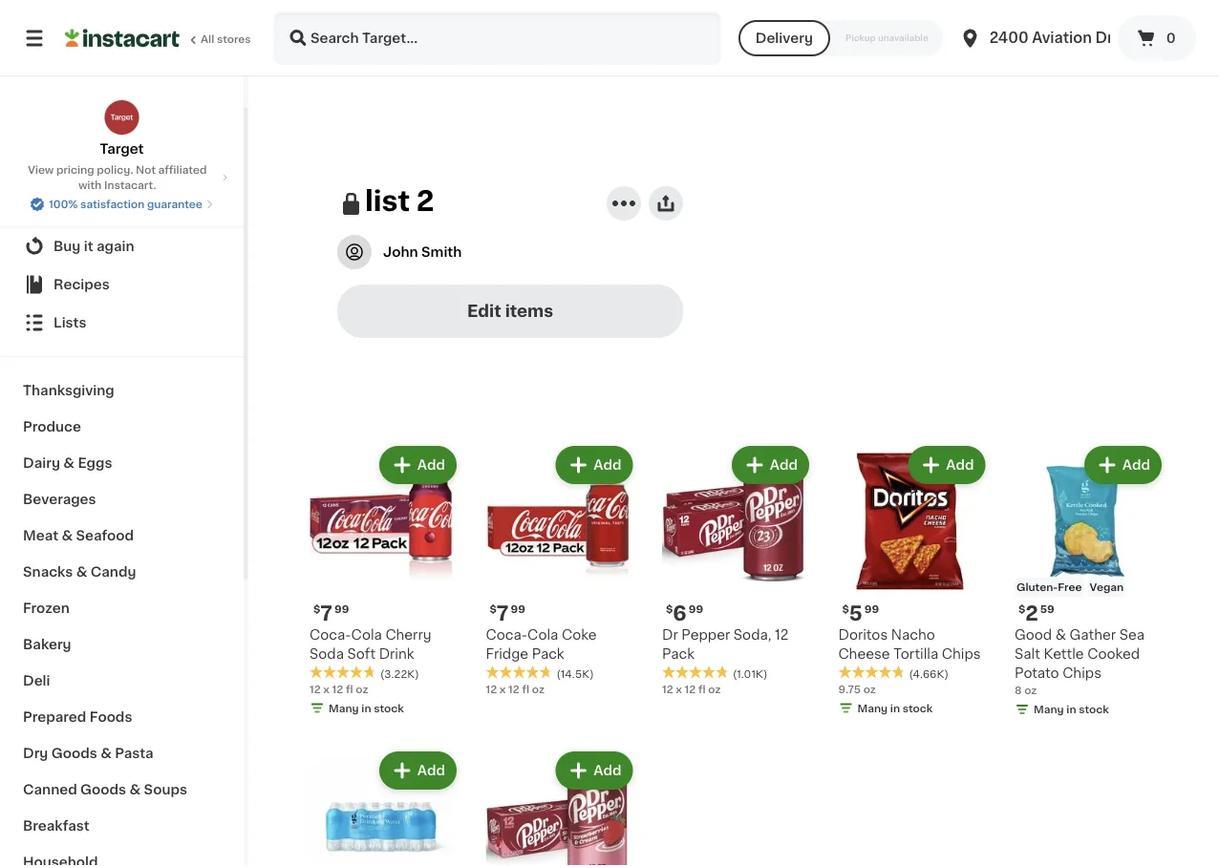 Task type: vqa. For each thing, say whether or not it's contained in the screenshot.
3's ct
no



Task type: describe. For each thing, give the bounding box(es) containing it.
john
[[383, 246, 418, 259]]

target link
[[100, 99, 144, 159]]

product group containing 2
[[1007, 442, 1166, 737]]

produce link
[[11, 409, 232, 445]]

99 for dr pepper soda, 12 pack
[[689, 604, 703, 615]]

(3.22k)
[[380, 669, 419, 679]]

chips inside good & gather sea salt kettle cooked potato chips 8 oz
[[1062, 667, 1102, 680]]

dairy
[[23, 457, 60, 470]]

stock for 5
[[903, 703, 933, 714]]

oz for soda
[[356, 684, 368, 695]]

dairy & eggs link
[[11, 445, 232, 482]]

bakery link
[[11, 627, 232, 663]]

many for 7
[[329, 703, 359, 714]]

100% satisfaction guarantee button
[[30, 193, 214, 212]]

gather
[[1070, 629, 1116, 642]]

vegan
[[1090, 582, 1124, 593]]

fl for dr pepper soda, 12 pack
[[698, 684, 706, 695]]

dairy & eggs
[[23, 457, 112, 470]]

buy it again link
[[11, 227, 232, 266]]

lists link
[[11, 304, 232, 342]]

shop
[[54, 202, 89, 215]]

2400 aviation dr
[[989, 31, 1113, 45]]

doritos nacho cheese tortilla chips
[[838, 629, 981, 661]]

prepared foods link
[[11, 699, 232, 736]]

deli link
[[11, 663, 232, 699]]

free
[[1058, 582, 1082, 593]]

$ 5 99
[[842, 603, 879, 623]]

produce
[[23, 420, 81, 434]]

items
[[505, 303, 553, 320]]

cola for pack
[[527, 629, 558, 642]]

beverages
[[23, 493, 96, 506]]

pepper
[[681, 629, 730, 642]]

thanksgiving link
[[11, 373, 232, 409]]

soft
[[347, 648, 376, 661]]

shop link
[[11, 189, 232, 227]]

good & gather sea salt kettle cooked potato chips 8 oz
[[1015, 629, 1145, 696]]

cherry
[[385, 629, 431, 642]]

6
[[673, 603, 687, 623]]

stores
[[217, 34, 251, 44]]

potato
[[1015, 667, 1059, 680]]

2 horizontal spatial many
[[1034, 705, 1064, 715]]

add for coca-cola coke fridge pack
[[594, 459, 621, 472]]

100% satisfaction guarantee
[[49, 199, 202, 210]]

meat & seafood link
[[11, 518, 232, 554]]

& left soups
[[129, 783, 141, 797]]

foods
[[90, 711, 132, 724]]

prepared
[[23, 711, 86, 724]]

cola for soft
[[351, 629, 382, 642]]

goods for dry
[[51, 747, 97, 760]]

instacart logo image
[[65, 27, 180, 50]]

view pricing policy. not affiliated with instacart.
[[28, 165, 207, 191]]

2 horizontal spatial stock
[[1079, 705, 1109, 715]]

(1.01k)
[[733, 669, 768, 679]]

oz right 9.75
[[863, 684, 876, 695]]

lists
[[54, 316, 86, 330]]

$ for coca-cola coke fridge pack
[[490, 604, 497, 615]]

pack for 6
[[662, 648, 695, 661]]

add button for coca-cola cherry soda soft drink
[[381, 448, 455, 482]]

it
[[84, 240, 93, 253]]

add for coca-cola cherry soda soft drink
[[417, 459, 445, 472]]

affiliated
[[158, 165, 207, 175]]

delivery
[[755, 32, 813, 45]]

in for 5
[[890, 703, 900, 714]]

list 2
[[365, 188, 434, 215]]

& for dairy
[[63, 457, 75, 470]]

pasta
[[115, 747, 153, 760]]

good
[[1015, 629, 1052, 642]]

canned goods & soups link
[[11, 772, 232, 808]]

add button for good & gather sea salt kettle cooked potato chips
[[1086, 448, 1160, 482]]

oz for fridge
[[532, 684, 544, 695]]

oz inside good & gather sea salt kettle cooked potato chips 8 oz
[[1024, 685, 1037, 696]]

buy it again
[[54, 240, 134, 253]]

$ 6 99
[[666, 603, 703, 623]]

2 for list
[[416, 188, 434, 215]]

Search field
[[275, 13, 719, 63]]

snacks
[[23, 566, 73, 579]]

fl for coca-cola coke fridge pack
[[522, 684, 529, 695]]

snacks & candy
[[23, 566, 136, 579]]

instacart.
[[104, 180, 156, 191]]

product group containing 5
[[831, 442, 989, 737]]

john smith
[[383, 246, 462, 259]]

2 for $
[[1025, 603, 1038, 623]]

dr pepper soda, 12 pack
[[662, 629, 789, 661]]

all stores link
[[65, 11, 252, 65]]

tortilla
[[893, 648, 938, 661]]

dry goods & pasta link
[[11, 736, 232, 772]]

add for dr pepper soda, 12 pack
[[770, 459, 798, 472]]

edit items
[[467, 303, 553, 320]]

7 for coca-cola cherry soda soft drink
[[320, 603, 332, 623]]

drink
[[379, 648, 414, 661]]

soups
[[144, 783, 187, 797]]

recipes
[[54, 278, 110, 291]]

$ for doritos nacho cheese tortilla chips
[[842, 604, 849, 615]]

0
[[1166, 32, 1176, 45]]

view
[[28, 165, 54, 175]]

9.75 oz
[[838, 684, 876, 695]]

9.75
[[838, 684, 861, 695]]

seafood
[[76, 529, 134, 543]]

sea
[[1119, 629, 1145, 642]]

target logo image
[[104, 99, 140, 136]]

smith
[[421, 246, 462, 259]]

cheese
[[838, 648, 890, 661]]

not
[[136, 165, 156, 175]]

target
[[100, 142, 144, 156]]

12 x 12 fl oz for coca-cola cherry soda soft drink
[[310, 684, 368, 695]]

coke
[[562, 629, 597, 642]]

12 x 12 fl oz for dr pepper soda, 12 pack
[[662, 684, 721, 695]]

service type group
[[738, 20, 944, 56]]

with
[[78, 180, 102, 191]]

x for coca-cola coke fridge pack
[[500, 684, 506, 695]]



Task type: locate. For each thing, give the bounding box(es) containing it.
2400
[[989, 31, 1028, 45]]

1 horizontal spatial coca-
[[486, 629, 527, 642]]

pack down pepper
[[662, 648, 695, 661]]

& right meat
[[62, 529, 73, 543]]

1 horizontal spatial 12 x 12 fl oz
[[486, 684, 544, 695]]

breakfast
[[23, 820, 90, 833]]

many in stock for 5
[[857, 703, 933, 714]]

x for dr pepper soda, 12 pack
[[676, 684, 682, 695]]

1 horizontal spatial chips
[[1062, 667, 1102, 680]]

3 12 x 12 fl oz from the left
[[662, 684, 721, 695]]

goods down the dry goods & pasta
[[80, 783, 126, 797]]

1 horizontal spatial dr
[[1095, 31, 1113, 45]]

2 horizontal spatial many in stock
[[1034, 705, 1109, 715]]

many for 5
[[857, 703, 888, 714]]

0 horizontal spatial fl
[[346, 684, 353, 695]]

1 pack from the left
[[532, 648, 564, 661]]

x for coca-cola cherry soda soft drink
[[323, 684, 330, 695]]

2 horizontal spatial in
[[1067, 705, 1076, 715]]

$ up dr pepper soda, 12 pack
[[666, 604, 673, 615]]

0 horizontal spatial many
[[329, 703, 359, 714]]

7 for coca-cola coke fridge pack
[[497, 603, 509, 623]]

cola inside 'coca-cola cherry soda soft drink'
[[351, 629, 382, 642]]

add for doritos nacho cheese tortilla chips
[[946, 459, 974, 472]]

bakery
[[23, 638, 71, 652]]

$ inside $ 2 59
[[1018, 604, 1025, 615]]

1 horizontal spatial 2
[[1025, 603, 1038, 623]]

1 vertical spatial chips
[[1062, 667, 1102, 680]]

2 $ 7 99 from the left
[[490, 603, 525, 623]]

7 up fridge
[[497, 603, 509, 623]]

many in stock down (3.22k)
[[329, 703, 404, 714]]

add button for doritos nacho cheese tortilla chips
[[910, 448, 984, 482]]

1 coca- from the left
[[310, 629, 351, 642]]

99 inside $ 5 99
[[864, 604, 879, 615]]

None search field
[[273, 11, 721, 65]]

1 99 from the left
[[334, 604, 349, 615]]

& for good
[[1055, 629, 1066, 642]]

chips
[[942, 648, 981, 661], [1062, 667, 1102, 680]]

2 x from the left
[[500, 684, 506, 695]]

0 vertical spatial 2
[[416, 188, 434, 215]]

cola up soft
[[351, 629, 382, 642]]

x down soda
[[323, 684, 330, 695]]

fl down dr pepper soda, 12 pack
[[698, 684, 706, 695]]

in down good & gather sea salt kettle cooked potato chips 8 oz
[[1067, 705, 1076, 715]]

eggs
[[78, 457, 112, 470]]

cola left coke on the left of page
[[527, 629, 558, 642]]

99 for coca-cola cherry soda soft drink
[[334, 604, 349, 615]]

0 horizontal spatial many in stock
[[329, 703, 404, 714]]

guarantee
[[147, 199, 202, 210]]

gluten-
[[1017, 582, 1058, 593]]

1 horizontal spatial many
[[857, 703, 888, 714]]

0 horizontal spatial pack
[[532, 648, 564, 661]]

oz down dr pepper soda, 12 pack
[[708, 684, 721, 695]]

$ 7 99 for coca-cola coke fridge pack
[[490, 603, 525, 623]]

5
[[849, 603, 863, 623]]

dr
[[1095, 31, 1113, 45], [662, 629, 678, 642]]

3 99 from the left
[[689, 604, 703, 615]]

x down fridge
[[500, 684, 506, 695]]

2 horizontal spatial x
[[676, 684, 682, 695]]

dr down 6
[[662, 629, 678, 642]]

0 vertical spatial dr
[[1095, 31, 1113, 45]]

2 7 from the left
[[497, 603, 509, 623]]

oz down coca-cola coke fridge pack on the left bottom
[[532, 684, 544, 695]]

oz for 12
[[708, 684, 721, 695]]

12 x 12 fl oz down fridge
[[486, 684, 544, 695]]

2 cola from the left
[[527, 629, 558, 642]]

pack for 7
[[532, 648, 564, 661]]

beverages link
[[11, 482, 232, 518]]

fridge
[[486, 648, 528, 661]]

$ for dr pepper soda, 12 pack
[[666, 604, 673, 615]]

many in stock for 7
[[329, 703, 404, 714]]

many down soda
[[329, 703, 359, 714]]

many in stock
[[329, 703, 404, 714], [857, 703, 933, 714], [1034, 705, 1109, 715]]

stock down good & gather sea salt kettle cooked potato chips 8 oz
[[1079, 705, 1109, 715]]

$ left 59
[[1018, 604, 1025, 615]]

& left the eggs
[[63, 457, 75, 470]]

2 inside product group
[[1025, 603, 1038, 623]]

1 7 from the left
[[320, 603, 332, 623]]

1 horizontal spatial in
[[890, 703, 900, 714]]

doritos
[[838, 629, 888, 642]]

policy.
[[97, 165, 133, 175]]

4 $ from the left
[[842, 604, 849, 615]]

& left candy
[[76, 566, 87, 579]]

7 up soda
[[320, 603, 332, 623]]

3 fl from the left
[[698, 684, 706, 695]]

99 for doritos nacho cheese tortilla chips
[[864, 604, 879, 615]]

pack
[[532, 648, 564, 661], [662, 648, 695, 661]]

4 99 from the left
[[864, 604, 879, 615]]

pack up (14.5k) at the bottom left
[[532, 648, 564, 661]]

stock down (4.66k)
[[903, 703, 933, 714]]

0 horizontal spatial 2
[[416, 188, 434, 215]]

1 horizontal spatial pack
[[662, 648, 695, 661]]

99 inside $ 6 99
[[689, 604, 703, 615]]

1 horizontal spatial cola
[[527, 629, 558, 642]]

12 x 12 fl oz for coca-cola coke fridge pack
[[486, 684, 544, 695]]

5 $ from the left
[[1018, 604, 1025, 615]]

add button for dr pepper soda, 12 pack
[[733, 448, 807, 482]]

2 coca- from the left
[[486, 629, 527, 642]]

edit
[[467, 303, 501, 320]]

1 horizontal spatial fl
[[522, 684, 529, 695]]

0 horizontal spatial cola
[[351, 629, 382, 642]]

pack inside dr pepper soda, 12 pack
[[662, 648, 695, 661]]

2 99 from the left
[[511, 604, 525, 615]]

$ 7 99 up fridge
[[490, 603, 525, 623]]

2 horizontal spatial 12 x 12 fl oz
[[662, 684, 721, 695]]

oz
[[356, 684, 368, 695], [532, 684, 544, 695], [708, 684, 721, 695], [863, 684, 876, 695], [1024, 685, 1037, 696]]

12 x 12 fl oz
[[310, 684, 368, 695], [486, 684, 544, 695], [662, 684, 721, 695]]

3 $ from the left
[[666, 604, 673, 615]]

stock for 7
[[374, 703, 404, 714]]

$ 2 59
[[1018, 603, 1054, 623]]

coca-cola cherry soda soft drink
[[310, 629, 431, 661]]

99 right 6
[[689, 604, 703, 615]]

coca- up fridge
[[486, 629, 527, 642]]

x down pepper
[[676, 684, 682, 695]]

in down soft
[[361, 703, 371, 714]]

add
[[417, 459, 445, 472], [594, 459, 621, 472], [770, 459, 798, 472], [946, 459, 974, 472], [1122, 459, 1150, 472], [417, 764, 445, 778], [594, 764, 621, 778]]

1 12 x 12 fl oz from the left
[[310, 684, 368, 695]]

deli
[[23, 674, 50, 688]]

3 x from the left
[[676, 684, 682, 695]]

& for snacks
[[76, 566, 87, 579]]

& up kettle
[[1055, 629, 1066, 642]]

meat & seafood
[[23, 529, 134, 543]]

coca-cola coke fridge pack
[[486, 629, 597, 661]]

$ inside $ 6 99
[[666, 604, 673, 615]]

0 horizontal spatial dr
[[662, 629, 678, 642]]

snacks & candy link
[[11, 554, 232, 590]]

0 horizontal spatial coca-
[[310, 629, 351, 642]]

$ up fridge
[[490, 604, 497, 615]]

fl for coca-cola cherry soda soft drink
[[346, 684, 353, 695]]

12 x 12 fl oz down soda
[[310, 684, 368, 695]]

12 inside dr pepper soda, 12 pack
[[775, 629, 789, 642]]

many down the potato
[[1034, 705, 1064, 715]]

in down tortilla
[[890, 703, 900, 714]]

gluten-free vegan
[[1017, 582, 1124, 593]]

2 $ from the left
[[490, 604, 497, 615]]

2 horizontal spatial fl
[[698, 684, 706, 695]]

oz down soft
[[356, 684, 368, 695]]

many in stock down good & gather sea salt kettle cooked potato chips 8 oz
[[1034, 705, 1109, 715]]

$ for coca-cola cherry soda soft drink
[[313, 604, 320, 615]]

dr inside dr pepper soda, 12 pack
[[662, 629, 678, 642]]

dr right the aviation on the right top of the page
[[1095, 31, 1113, 45]]

coca- inside 'coca-cola cherry soda soft drink'
[[310, 629, 351, 642]]

0 horizontal spatial 7
[[320, 603, 332, 623]]

many down 9.75 oz
[[857, 703, 888, 714]]

again
[[97, 240, 134, 253]]

$ inside $ 5 99
[[842, 604, 849, 615]]

fl
[[346, 684, 353, 695], [522, 684, 529, 695], [698, 684, 706, 695]]

2 left 59
[[1025, 603, 1038, 623]]

coca- for fridge
[[486, 629, 527, 642]]

goods
[[51, 747, 97, 760], [80, 783, 126, 797]]

in for 7
[[361, 703, 371, 714]]

0 horizontal spatial $ 7 99
[[313, 603, 349, 623]]

candy
[[91, 566, 136, 579]]

1 fl from the left
[[346, 684, 353, 695]]

& for meat
[[62, 529, 73, 543]]

chips down kettle
[[1062, 667, 1102, 680]]

goods down prepared foods
[[51, 747, 97, 760]]

product group containing 6
[[654, 442, 813, 737]]

0 horizontal spatial 12 x 12 fl oz
[[310, 684, 368, 695]]

meat
[[23, 529, 58, 543]]

nacho
[[891, 629, 935, 642]]

prepared foods
[[23, 711, 132, 724]]

7
[[320, 603, 332, 623], [497, 603, 509, 623]]

99 up coca-cola coke fridge pack on the left bottom
[[511, 604, 525, 615]]

satisfaction
[[80, 199, 145, 210]]

& left 'pasta'
[[100, 747, 112, 760]]

chips inside the "doritos nacho cheese tortilla chips"
[[942, 648, 981, 661]]

add for good & gather sea salt kettle cooked potato chips
[[1122, 459, 1150, 472]]

0 vertical spatial chips
[[942, 648, 981, 661]]

goods for canned
[[80, 783, 126, 797]]

fl inside product group
[[698, 684, 706, 695]]

2400 aviation dr button
[[959, 11, 1113, 65]]

99 up 'coca-cola cherry soda soft drink'
[[334, 604, 349, 615]]

99 for coca-cola coke fridge pack
[[511, 604, 525, 615]]

many in stock down 9.75 oz
[[857, 703, 933, 714]]

0 vertical spatial goods
[[51, 747, 97, 760]]

(4.66k)
[[909, 669, 949, 679]]

list
[[365, 188, 410, 215]]

fl down fridge
[[522, 684, 529, 695]]

& inside good & gather sea salt kettle cooked potato chips 8 oz
[[1055, 629, 1066, 642]]

coca- up soda
[[310, 629, 351, 642]]

0 horizontal spatial x
[[323, 684, 330, 695]]

soda
[[310, 648, 344, 661]]

2 pack from the left
[[662, 648, 695, 661]]

0 horizontal spatial stock
[[374, 703, 404, 714]]

oz right 8
[[1024, 685, 1037, 696]]

1 horizontal spatial stock
[[903, 703, 933, 714]]

100%
[[49, 199, 78, 210]]

0 horizontal spatial in
[[361, 703, 371, 714]]

chips up (4.66k)
[[942, 648, 981, 661]]

pack inside coca-cola coke fridge pack
[[532, 648, 564, 661]]

$ up doritos
[[842, 604, 849, 615]]

1 horizontal spatial x
[[500, 684, 506, 695]]

1 horizontal spatial $ 7 99
[[490, 603, 525, 623]]

1 $ from the left
[[313, 604, 320, 615]]

8
[[1015, 685, 1022, 696]]

(14.5k)
[[556, 669, 594, 679]]

1 cola from the left
[[351, 629, 382, 642]]

59
[[1040, 604, 1054, 615]]

1 vertical spatial 2
[[1025, 603, 1038, 623]]

edit items button
[[337, 285, 683, 338]]

all
[[201, 34, 214, 44]]

1 horizontal spatial 7
[[497, 603, 509, 623]]

0 horizontal spatial chips
[[942, 648, 981, 661]]

canned
[[23, 783, 77, 797]]

frozen
[[23, 602, 70, 615]]

$ 7 99
[[313, 603, 349, 623], [490, 603, 525, 623]]

1 x from the left
[[323, 684, 330, 695]]

1 $ 7 99 from the left
[[313, 603, 349, 623]]

coca- for soda
[[310, 629, 351, 642]]

1 vertical spatial goods
[[80, 783, 126, 797]]

salt
[[1015, 648, 1040, 661]]

x inside product group
[[676, 684, 682, 695]]

delivery button
[[738, 20, 830, 56]]

1 vertical spatial dr
[[662, 629, 678, 642]]

$ 7 99 for coca-cola cherry soda soft drink
[[313, 603, 349, 623]]

2 12 x 12 fl oz from the left
[[486, 684, 544, 695]]

thanksgiving
[[23, 384, 114, 397]]

fl down soft
[[346, 684, 353, 695]]

cola inside coca-cola coke fridge pack
[[527, 629, 558, 642]]

aviation
[[1032, 31, 1092, 45]]

12
[[775, 629, 789, 642], [310, 684, 321, 695], [332, 684, 343, 695], [486, 684, 497, 695], [508, 684, 520, 695], [662, 684, 673, 695], [685, 684, 696, 695]]

12 x 12 fl oz down pepper
[[662, 684, 721, 695]]

$ 7 99 up soda
[[313, 603, 349, 623]]

coca- inside coca-cola coke fridge pack
[[486, 629, 527, 642]]

cooked
[[1087, 648, 1140, 661]]

$ up soda
[[313, 604, 320, 615]]

add button
[[381, 448, 455, 482], [557, 448, 631, 482], [733, 448, 807, 482], [910, 448, 984, 482], [1086, 448, 1160, 482], [381, 754, 455, 788], [557, 754, 631, 788]]

product group
[[302, 442, 460, 737], [478, 442, 637, 737], [654, 442, 813, 737], [831, 442, 989, 737], [1007, 442, 1166, 737], [302, 748, 460, 867], [478, 748, 637, 867]]

kettle
[[1044, 648, 1084, 661]]

pricing
[[56, 165, 94, 175]]

stock down (3.22k)
[[374, 703, 404, 714]]

2 right list in the top left of the page
[[416, 188, 434, 215]]

1 horizontal spatial many in stock
[[857, 703, 933, 714]]

add button for coca-cola coke fridge pack
[[557, 448, 631, 482]]

all stores
[[201, 34, 251, 44]]

frozen link
[[11, 590, 232, 627]]

dr inside popup button
[[1095, 31, 1113, 45]]

2 fl from the left
[[522, 684, 529, 695]]

99 right "5"
[[864, 604, 879, 615]]



